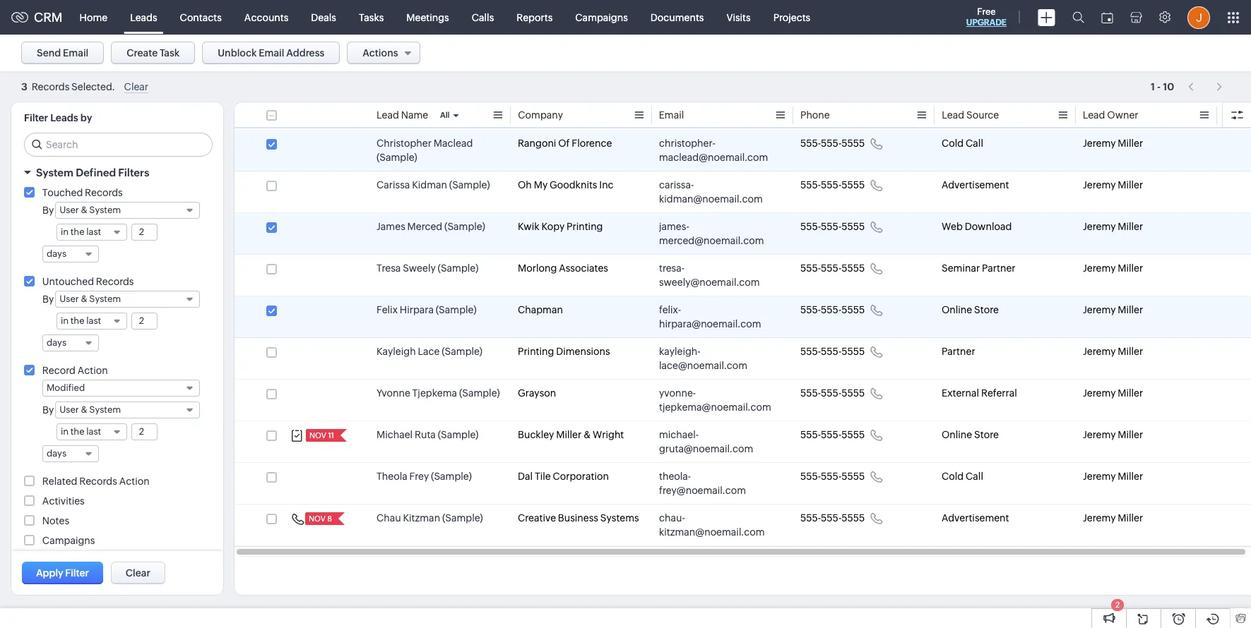 Task type: describe. For each thing, give the bounding box(es) containing it.
0 vertical spatial partner
[[982, 263, 1016, 274]]

jeremy for michael- gruta@noemail.com
[[1083, 430, 1116, 441]]

kopy
[[541, 221, 565, 232]]

tresa sweely (sample)
[[377, 263, 479, 274]]

contacts link
[[169, 0, 233, 34]]

5555 for james- merced@noemail.com
[[842, 221, 865, 232]]

lead owner
[[1083, 110, 1139, 121]]

2 horizontal spatial email
[[659, 110, 684, 121]]

calendar image
[[1101, 12, 1113, 23]]

tasks
[[359, 12, 384, 23]]

james- merced@noemail.com link
[[659, 220, 772, 248]]

1 vertical spatial clear
[[126, 568, 150, 579]]

buckley miller & wright
[[518, 430, 624, 441]]

(sample) for michael ruta (sample)
[[438, 430, 479, 441]]

miller for kayleigh- lace@noemail.com
[[1118, 346, 1143, 357]]

jeremy for kayleigh- lace@noemail.com
[[1083, 346, 1116, 357]]

lead name
[[377, 110, 428, 121]]

calls link
[[460, 0, 505, 34]]

555-555-5555 for chau- kitzman@noemail.com
[[800, 513, 865, 524]]

8
[[327, 515, 332, 523]]

search element
[[1064, 0, 1093, 35]]

kayleigh lace (sample) link
[[377, 345, 483, 359]]

florence
[[572, 138, 612, 149]]

frey
[[409, 471, 429, 483]]

campaigns link
[[564, 0, 639, 34]]

system down touched records
[[89, 205, 121, 215]]

3 records selected.
[[21, 81, 115, 93]]

chau kitzman (sample)
[[377, 513, 483, 524]]

carissa kidman (sample)
[[377, 179, 490, 191]]

5555 for felix- hirpara@noemail.com
[[842, 304, 865, 316]]

source
[[966, 110, 999, 121]]

morlong
[[518, 263, 557, 274]]

3 last from the top
[[86, 427, 101, 437]]

tjepkema
[[412, 388, 457, 399]]

create
[[127, 47, 158, 59]]

tresa- sweely@noemail.com
[[659, 263, 760, 288]]

tresa
[[377, 263, 401, 274]]

in the last field for touched
[[57, 224, 127, 241]]

cold for theola- frey@noemail.com
[[942, 471, 964, 483]]

yvonne
[[377, 388, 410, 399]]

hirpara@noemail.com
[[659, 319, 761, 330]]

0 vertical spatial campaigns
[[575, 12, 628, 23]]

5555 for michael- gruta@noemail.com
[[842, 430, 865, 441]]

555-555-5555 for christopher- maclead@noemail.com
[[800, 138, 865, 149]]

1 vertical spatial printing
[[518, 346, 554, 357]]

days field for touched
[[42, 246, 99, 263]]

theola
[[377, 471, 407, 483]]

crm
[[34, 10, 63, 25]]

chau- kitzman@noemail.com link
[[659, 511, 772, 540]]

last for untouched
[[86, 316, 101, 326]]

jeremy miller for yvonne- tjepkema@noemail.com
[[1083, 388, 1143, 399]]

james
[[377, 221, 405, 232]]

555-555-5555 for james- merced@noemail.com
[[800, 221, 865, 232]]

contacts
[[180, 12, 222, 23]]

lead for lead owner
[[1083, 110, 1106, 121]]

nov for chau
[[309, 515, 326, 523]]

1 1 - 10 from the top
[[1151, 81, 1174, 92]]

felix hirpara (sample) link
[[377, 303, 477, 317]]

miller for tresa- sweely@noemail.com
[[1118, 263, 1143, 274]]

external
[[942, 388, 979, 399]]

michael-
[[659, 430, 699, 441]]

jeremy miller for tresa- sweely@noemail.com
[[1083, 263, 1143, 274]]

records for related
[[79, 476, 117, 487]]

miller for christopher- maclead@noemail.com
[[1118, 138, 1143, 149]]

record action
[[42, 365, 108, 377]]

jeremy miller for felix- hirpara@noemail.com
[[1083, 304, 1143, 316]]

lead for lead name
[[377, 110, 399, 121]]

Modified field
[[42, 380, 200, 397]]

chau
[[377, 513, 401, 524]]

0 horizontal spatial filter
[[24, 112, 48, 124]]

hirpara
[[400, 304, 434, 316]]

company
[[518, 110, 563, 121]]

leads link
[[119, 0, 169, 34]]

(sample) for chau kitzman (sample)
[[442, 513, 483, 524]]

cold for christopher- maclead@noemail.com
[[942, 138, 964, 149]]

(sample) for carissa kidman (sample)
[[449, 179, 490, 191]]

3 user & system field from the top
[[55, 402, 200, 419]]

kitzman
[[403, 513, 440, 524]]

in the last for untouched
[[61, 316, 101, 326]]

theola- frey@noemail.com
[[659, 471, 746, 497]]

carissa- kidman@noemail.com
[[659, 179, 763, 205]]

rangoni of florence
[[518, 138, 612, 149]]

jeremy for christopher- maclead@noemail.com
[[1083, 138, 1116, 149]]

555-555-5555 for tresa- sweely@noemail.com
[[800, 263, 865, 274]]

0 horizontal spatial campaigns
[[42, 536, 95, 547]]

tresa- sweely@noemail.com link
[[659, 261, 772, 290]]

untouched records
[[42, 276, 134, 288]]

call for christopher- maclead@noemail.com
[[966, 138, 983, 149]]

web
[[942, 221, 963, 232]]

dal
[[518, 471, 533, 483]]

yvonne-
[[659, 388, 696, 399]]

records
[[32, 81, 69, 93]]

jeremy for carissa- kidman@noemail.com
[[1083, 179, 1116, 191]]

create menu element
[[1029, 0, 1064, 34]]

jeremy miller for christopher- maclead@noemail.com
[[1083, 138, 1143, 149]]

lead for lead source
[[942, 110, 964, 121]]

yvonne tjepkema (sample)
[[377, 388, 500, 399]]

filter inside button
[[65, 568, 89, 579]]

5555 for chau- kitzman@noemail.com
[[842, 513, 865, 524]]

online store for felix- hirpara@noemail.com
[[942, 304, 999, 316]]

5555 for yvonne- tjepkema@noemail.com
[[842, 388, 865, 399]]

search image
[[1072, 11, 1084, 23]]

task
[[160, 47, 180, 59]]

1 horizontal spatial printing
[[567, 221, 603, 232]]

& inside row group
[[584, 430, 591, 441]]

jeremy miller for chau- kitzman@noemail.com
[[1083, 513, 1143, 524]]

documents
[[651, 12, 704, 23]]

jeremy miller for kayleigh- lace@noemail.com
[[1083, 346, 1143, 357]]

& down touched records
[[81, 205, 87, 215]]

email for send
[[63, 47, 89, 59]]

nov 8 link
[[305, 513, 333, 526]]

0 horizontal spatial action
[[77, 365, 108, 377]]

3 days field from the top
[[42, 446, 99, 463]]

last for touched
[[86, 227, 101, 237]]

days for touched records
[[47, 249, 66, 259]]

crm link
[[11, 10, 63, 25]]

christopher- maclead@noemail.com
[[659, 138, 768, 163]]

& down untouched records
[[81, 294, 87, 304]]

visits
[[727, 12, 751, 23]]

creative business systems
[[518, 513, 639, 524]]

store for felix- hirpara@noemail.com
[[974, 304, 999, 316]]

10 for 1st navigation from the top of the page
[[1163, 81, 1174, 92]]

user for touched
[[60, 205, 79, 215]]

11
[[328, 432, 334, 440]]

jeremy miller for michael- gruta@noemail.com
[[1083, 430, 1143, 441]]

chau- kitzman@noemail.com
[[659, 513, 765, 538]]

michael ruta (sample) link
[[377, 428, 479, 442]]

2 1 - 10 from the top
[[1151, 82, 1174, 93]]

owner
[[1108, 110, 1139, 121]]

modified
[[47, 383, 85, 394]]

3 in from the top
[[61, 427, 69, 437]]

1 horizontal spatial leads
[[130, 12, 157, 23]]

upgrade
[[966, 18, 1007, 28]]

send
[[37, 47, 61, 59]]

user for untouched
[[60, 294, 79, 304]]

system defined filters button
[[11, 160, 223, 185]]

email for unblock
[[259, 47, 284, 59]]

nov 8
[[309, 515, 332, 523]]

yvonne- tjepkema@noemail.com
[[659, 388, 771, 413]]

the for untouched
[[70, 316, 84, 326]]

in for untouched
[[61, 316, 69, 326]]

3 in the last field from the top
[[57, 424, 127, 441]]

cold call for christopher- maclead@noemail.com
[[942, 138, 983, 149]]

jeremy for yvonne- tjepkema@noemail.com
[[1083, 388, 1116, 399]]

555-555-5555 for carissa- kidman@noemail.com
[[800, 179, 865, 191]]

miller for yvonne- tjepkema@noemail.com
[[1118, 388, 1143, 399]]

(sample) for yvonne tjepkema (sample)
[[459, 388, 500, 399]]

create task button
[[111, 42, 195, 64]]

yvonne tjepkema (sample) link
[[377, 386, 500, 401]]

christopher- maclead@noemail.com link
[[659, 136, 772, 165]]

send email button
[[21, 42, 104, 64]]

phone
[[800, 110, 830, 121]]

records for touched
[[85, 187, 123, 199]]

related
[[42, 476, 77, 487]]

0 horizontal spatial leads
[[50, 112, 78, 124]]

address
[[286, 47, 324, 59]]

in the last field for untouched
[[57, 313, 127, 330]]

kitzman@noemail.com
[[659, 527, 765, 538]]

filter leads by
[[24, 112, 92, 124]]

record
[[42, 365, 75, 377]]

notes
[[42, 516, 69, 527]]

james merced (sample)
[[377, 221, 485, 232]]

system down untouched records
[[89, 294, 121, 304]]

3 by from the top
[[42, 405, 54, 416]]

555-555-5555 for yvonne- tjepkema@noemail.com
[[800, 388, 865, 399]]

goodknits
[[550, 179, 597, 191]]

james merced (sample) link
[[377, 220, 485, 234]]

system inside system defined filters dropdown button
[[36, 167, 73, 179]]

0 vertical spatial clear
[[124, 81, 148, 93]]

store for michael- gruta@noemail.com
[[974, 430, 999, 441]]



Task type: vqa. For each thing, say whether or not it's contained in the screenshot.


Task type: locate. For each thing, give the bounding box(es) containing it.
0 vertical spatial by
[[42, 205, 54, 216]]

4 jeremy from the top
[[1083, 263, 1116, 274]]

(sample) down christopher
[[377, 152, 417, 163]]

4 555-555-5555 from the top
[[800, 263, 865, 274]]

Search text field
[[25, 134, 212, 156]]

9 jeremy miller from the top
[[1083, 471, 1143, 483]]

seminar partner
[[942, 263, 1016, 274]]

call for theola- frey@noemail.com
[[966, 471, 983, 483]]

kayleigh-
[[659, 346, 701, 357]]

(sample) right tjepkema
[[459, 388, 500, 399]]

5 5555 from the top
[[842, 304, 865, 316]]

leads
[[130, 12, 157, 23], [50, 112, 78, 124]]

maclead
[[434, 138, 473, 149]]

(sample) for felix hirpara (sample)
[[436, 304, 477, 316]]

in the last field down untouched records
[[57, 313, 127, 330]]

None text field
[[132, 425, 157, 440]]

days up record
[[47, 338, 66, 348]]

1 horizontal spatial campaigns
[[575, 12, 628, 23]]

online for michael- gruta@noemail.com
[[942, 430, 972, 441]]

2 last from the top
[[86, 316, 101, 326]]

2 user from the top
[[60, 294, 79, 304]]

days up 'untouched'
[[47, 249, 66, 259]]

user & system down modified
[[60, 405, 121, 415]]

online for felix- hirpara@noemail.com
[[942, 304, 972, 316]]

jeremy for theola- frey@noemail.com
[[1083, 471, 1116, 483]]

actions
[[363, 47, 398, 59]]

1 last from the top
[[86, 227, 101, 237]]

0 horizontal spatial email
[[63, 47, 89, 59]]

6 5555 from the top
[[842, 346, 865, 357]]

555-555-5555 for theola- frey@noemail.com
[[800, 471, 865, 483]]

filter down 3
[[24, 112, 48, 124]]

1 online from the top
[[942, 304, 972, 316]]

the for touched
[[70, 227, 84, 237]]

cold call for theola- frey@noemail.com
[[942, 471, 983, 483]]

1 days from the top
[[47, 249, 66, 259]]

2 store from the top
[[974, 430, 999, 441]]

user & system down touched records
[[60, 205, 121, 215]]

external referral
[[942, 388, 1017, 399]]

user & system field for touched records
[[55, 202, 200, 219]]

by down 'untouched'
[[42, 294, 54, 305]]

2 jeremy from the top
[[1083, 179, 1116, 191]]

system defined filters
[[36, 167, 149, 179]]

2 5555 from the top
[[842, 179, 865, 191]]

records down defined
[[85, 187, 123, 199]]

10 5555 from the top
[[842, 513, 865, 524]]

in down touched
[[61, 227, 69, 237]]

5555 for tresa- sweely@noemail.com
[[842, 263, 865, 274]]

0 vertical spatial leads
[[130, 12, 157, 23]]

1 vertical spatial in the last field
[[57, 313, 127, 330]]

2 vertical spatial records
[[79, 476, 117, 487]]

0 vertical spatial last
[[86, 227, 101, 237]]

0 vertical spatial days field
[[42, 246, 99, 263]]

associates
[[559, 263, 608, 274]]

0 vertical spatial the
[[70, 227, 84, 237]]

-
[[1157, 81, 1161, 92], [1157, 82, 1161, 93]]

jeremy for tresa- sweely@noemail.com
[[1083, 263, 1116, 274]]

jeremy miller
[[1083, 138, 1143, 149], [1083, 179, 1143, 191], [1083, 221, 1143, 232], [1083, 263, 1143, 274], [1083, 304, 1143, 316], [1083, 346, 1143, 357], [1083, 388, 1143, 399], [1083, 430, 1143, 441], [1083, 471, 1143, 483], [1083, 513, 1143, 524]]

profile image
[[1188, 6, 1210, 29]]

meetings
[[406, 12, 449, 23]]

jeremy for james- merced@noemail.com
[[1083, 221, 1116, 232]]

navigation
[[1181, 76, 1230, 97], [1181, 77, 1230, 97]]

1 jeremy miller from the top
[[1083, 138, 1143, 149]]

christopher maclead (sample) link
[[377, 136, 504, 165]]

buckley
[[518, 430, 554, 441]]

1 by from the top
[[42, 205, 54, 216]]

3 user & system from the top
[[60, 405, 121, 415]]

miller for chau- kitzman@noemail.com
[[1118, 513, 1143, 524]]

in down 'untouched'
[[61, 316, 69, 326]]

1 5555 from the top
[[842, 138, 865, 149]]

advertisement
[[942, 179, 1009, 191], [942, 513, 1009, 524]]

6 555-555-5555 from the top
[[800, 346, 865, 357]]

0 vertical spatial printing
[[567, 221, 603, 232]]

1 vertical spatial campaigns
[[42, 536, 95, 547]]

1 10 from the top
[[1163, 81, 1174, 92]]

9 555-555-5555 from the top
[[800, 471, 865, 483]]

0 horizontal spatial printing
[[518, 346, 554, 357]]

filters
[[118, 167, 149, 179]]

profile element
[[1179, 0, 1219, 34]]

1 vertical spatial by
[[42, 294, 54, 305]]

filter right apply
[[65, 568, 89, 579]]

0 vertical spatial store
[[974, 304, 999, 316]]

touched
[[42, 187, 83, 199]]

3 user from the top
[[60, 405, 79, 415]]

0 vertical spatial cold
[[942, 138, 964, 149]]

1 vertical spatial action
[[119, 476, 150, 487]]

1 vertical spatial the
[[70, 316, 84, 326]]

1 navigation from the top
[[1181, 76, 1230, 97]]

the down touched records
[[70, 227, 84, 237]]

printing up grayson
[[518, 346, 554, 357]]

apply filter button
[[22, 562, 103, 585]]

carissa- kidman@noemail.com link
[[659, 178, 772, 206]]

0 vertical spatial cold call
[[942, 138, 983, 149]]

james- merced@noemail.com
[[659, 221, 764, 247]]

user down modified
[[60, 405, 79, 415]]

1 vertical spatial call
[[966, 471, 983, 483]]

9 jeremy from the top
[[1083, 471, 1116, 483]]

campaigns right reports
[[575, 12, 628, 23]]

2 vertical spatial by
[[42, 405, 54, 416]]

2 online from the top
[[942, 430, 972, 441]]

(sample) for tresa sweely (sample)
[[438, 263, 479, 274]]

4 5555 from the top
[[842, 263, 865, 274]]

2 10 from the top
[[1163, 82, 1174, 93]]

7 555-555-5555 from the top
[[800, 388, 865, 399]]

0 vertical spatial records
[[85, 187, 123, 199]]

2 the from the top
[[70, 316, 84, 326]]

miller for felix- hirpara@noemail.com
[[1118, 304, 1143, 316]]

user & system field down untouched records
[[55, 291, 200, 308]]

by
[[80, 112, 92, 124]]

1 vertical spatial cold
[[942, 471, 964, 483]]

3 lead from the left
[[1083, 110, 1106, 121]]

(sample) right hirpara
[[436, 304, 477, 316]]

5 jeremy miller from the top
[[1083, 304, 1143, 316]]

dal tile corporation
[[518, 471, 609, 483]]

system
[[36, 167, 73, 179], [89, 205, 121, 215], [89, 294, 121, 304], [89, 405, 121, 415]]

inc
[[599, 179, 614, 191]]

miller for james- merced@noemail.com
[[1118, 221, 1143, 232]]

user down 'untouched'
[[60, 294, 79, 304]]

1 vertical spatial user & system field
[[55, 291, 200, 308]]

miller for carissa- kidman@noemail.com
[[1118, 179, 1143, 191]]

store down seminar partner
[[974, 304, 999, 316]]

1 in the last field from the top
[[57, 224, 127, 241]]

5555 for carissa- kidman@noemail.com
[[842, 179, 865, 191]]

tresa-
[[659, 263, 685, 274]]

2 in from the top
[[61, 316, 69, 326]]

last down untouched records
[[86, 316, 101, 326]]

records right related
[[79, 476, 117, 487]]

user & system field down the modified field
[[55, 402, 200, 419]]

email left address
[[259, 47, 284, 59]]

2 vertical spatial user
[[60, 405, 79, 415]]

1 vertical spatial last
[[86, 316, 101, 326]]

kayleigh
[[377, 346, 416, 357]]

3 jeremy miller from the top
[[1083, 221, 1143, 232]]

1 horizontal spatial filter
[[65, 568, 89, 579]]

1 user from the top
[[60, 205, 79, 215]]

system up touched
[[36, 167, 73, 179]]

advertisement for chau- kitzman@noemail.com
[[942, 513, 1009, 524]]

2 days from the top
[[47, 338, 66, 348]]

days for untouched records
[[47, 338, 66, 348]]

(sample) right merced
[[444, 221, 485, 232]]

0 vertical spatial call
[[966, 138, 983, 149]]

5555 for kayleigh- lace@noemail.com
[[842, 346, 865, 357]]

2 vertical spatial in
[[61, 427, 69, 437]]

row group containing christopher maclead (sample)
[[235, 130, 1251, 547]]

3 jeremy from the top
[[1083, 221, 1116, 232]]

cold call
[[942, 138, 983, 149], [942, 471, 983, 483]]

555-555-5555 for felix- hirpara@noemail.com
[[800, 304, 865, 316]]

user & system for touched
[[60, 205, 121, 215]]

2 jeremy miller from the top
[[1083, 179, 1143, 191]]

jeremy miller for theola- frey@noemail.com
[[1083, 471, 1143, 483]]

3 in the last from the top
[[61, 427, 101, 437]]

user & system field for untouched records
[[55, 291, 200, 308]]

1 vertical spatial filter
[[65, 568, 89, 579]]

partner
[[982, 263, 1016, 274], [942, 346, 975, 357]]

documents link
[[639, 0, 715, 34]]

(sample) right sweely
[[438, 263, 479, 274]]

in the last down modified
[[61, 427, 101, 437]]

in the last field up related records action
[[57, 424, 127, 441]]

leads left by
[[50, 112, 78, 124]]

2 555-555-5555 from the top
[[800, 179, 865, 191]]

user & system for untouched
[[60, 294, 121, 304]]

1 call from the top
[[966, 138, 983, 149]]

frey@noemail.com
[[659, 485, 746, 497]]

by down modified
[[42, 405, 54, 416]]

felix-
[[659, 304, 681, 316]]

by down touched
[[42, 205, 54, 216]]

nov left the 11
[[309, 432, 326, 440]]

1 vertical spatial days field
[[42, 335, 99, 352]]

2 horizontal spatial lead
[[1083, 110, 1106, 121]]

days field
[[42, 246, 99, 263], [42, 335, 99, 352], [42, 446, 99, 463]]

5555
[[842, 138, 865, 149], [842, 179, 865, 191], [842, 221, 865, 232], [842, 263, 865, 274], [842, 304, 865, 316], [842, 346, 865, 357], [842, 388, 865, 399], [842, 430, 865, 441], [842, 471, 865, 483], [842, 513, 865, 524]]

meetings link
[[395, 0, 460, 34]]

1 the from the top
[[70, 227, 84, 237]]

5555 for christopher- maclead@noemail.com
[[842, 138, 865, 149]]

1 cold call from the top
[[942, 138, 983, 149]]

1 horizontal spatial email
[[259, 47, 284, 59]]

&
[[81, 205, 87, 215], [81, 294, 87, 304], [81, 405, 87, 415], [584, 430, 591, 441]]

0 vertical spatial user
[[60, 205, 79, 215]]

1 vertical spatial in
[[61, 316, 69, 326]]

8 jeremy miller from the top
[[1083, 430, 1143, 441]]

seminar
[[942, 263, 980, 274]]

of
[[558, 138, 570, 149]]

maclead@noemail.com
[[659, 152, 768, 163]]

user & system field down the filters
[[55, 202, 200, 219]]

in for touched
[[61, 227, 69, 237]]

online store down seminar partner
[[942, 304, 999, 316]]

555-555-5555 for michael- gruta@noemail.com
[[800, 430, 865, 441]]

nov left '8'
[[309, 515, 326, 523]]

User & System field
[[55, 202, 200, 219], [55, 291, 200, 308], [55, 402, 200, 419]]

unblock
[[218, 47, 257, 59]]

555-555-5555 for kayleigh- lace@noemail.com
[[800, 346, 865, 357]]

in the last down touched records
[[61, 227, 101, 237]]

2 user & system from the top
[[60, 294, 121, 304]]

7 jeremy miller from the top
[[1083, 388, 1143, 399]]

& left wright
[[584, 430, 591, 441]]

days field for untouched
[[42, 335, 99, 352]]

1 vertical spatial user & system
[[60, 294, 121, 304]]

in the last field down touched records
[[57, 224, 127, 241]]

0 horizontal spatial lead
[[377, 110, 399, 121]]

chau-
[[659, 513, 685, 524]]

in down modified
[[61, 427, 69, 437]]

(sample) right lace
[[442, 346, 483, 357]]

2 vertical spatial last
[[86, 427, 101, 437]]

2 - from the top
[[1157, 82, 1161, 93]]

2 cold call from the top
[[942, 471, 983, 483]]

555-555-5555
[[800, 138, 865, 149], [800, 179, 865, 191], [800, 221, 865, 232], [800, 263, 865, 274], [800, 304, 865, 316], [800, 346, 865, 357], [800, 388, 865, 399], [800, 430, 865, 441], [800, 471, 865, 483], [800, 513, 865, 524]]

0 vertical spatial online
[[942, 304, 972, 316]]

michael- gruta@noemail.com
[[659, 430, 753, 455]]

2 in the last from the top
[[61, 316, 101, 326]]

free upgrade
[[966, 6, 1007, 28]]

online store down external referral
[[942, 430, 999, 441]]

10 for 1st navigation from the bottom
[[1163, 82, 1174, 93]]

activities
[[42, 496, 85, 507]]

1 vertical spatial leads
[[50, 112, 78, 124]]

systems
[[600, 513, 639, 524]]

tresa sweely (sample) link
[[377, 261, 479, 276]]

1 vertical spatial records
[[96, 276, 134, 288]]

2 vertical spatial days
[[47, 449, 66, 459]]

in the last down untouched records
[[61, 316, 101, 326]]

10
[[1163, 81, 1174, 92], [1163, 82, 1174, 93]]

user & system down untouched records
[[60, 294, 121, 304]]

0 vertical spatial in the last
[[61, 227, 101, 237]]

1 lead from the left
[[377, 110, 399, 121]]

2 vertical spatial in the last
[[61, 427, 101, 437]]

(sample) for theola frey (sample)
[[431, 471, 472, 483]]

email up "christopher-"
[[659, 110, 684, 121]]

sweely
[[403, 263, 436, 274]]

7 5555 from the top
[[842, 388, 865, 399]]

8 5555 from the top
[[842, 430, 865, 441]]

theola frey (sample)
[[377, 471, 472, 483]]

referral
[[981, 388, 1017, 399]]

1 555-555-5555 from the top
[[800, 138, 865, 149]]

2 advertisement from the top
[[942, 513, 1009, 524]]

chapman
[[518, 304, 563, 316]]

kidman
[[412, 179, 447, 191]]

miller for theola- frey@noemail.com
[[1118, 471, 1143, 483]]

printing right kopy
[[567, 221, 603, 232]]

1 store from the top
[[974, 304, 999, 316]]

2 online store from the top
[[942, 430, 999, 441]]

records right 'untouched'
[[96, 276, 134, 288]]

0 vertical spatial user & system
[[60, 205, 121, 215]]

2 in the last field from the top
[[57, 313, 127, 330]]

sweely@noemail.com
[[659, 277, 760, 288]]

(sample) right kidman at the left top of the page
[[449, 179, 490, 191]]

2 vertical spatial days field
[[42, 446, 99, 463]]

2 1 from the top
[[1151, 82, 1155, 93]]

leads up create on the left top of the page
[[130, 12, 157, 23]]

0 vertical spatial days
[[47, 249, 66, 259]]

(sample) for james merced (sample)
[[444, 221, 485, 232]]

3 5555 from the top
[[842, 221, 865, 232]]

2 navigation from the top
[[1181, 77, 1230, 97]]

days field up 'untouched'
[[42, 246, 99, 263]]

10 jeremy miller from the top
[[1083, 513, 1143, 524]]

0 vertical spatial advertisement
[[942, 179, 1009, 191]]

in the last field
[[57, 224, 127, 241], [57, 313, 127, 330], [57, 424, 127, 441]]

1 advertisement from the top
[[942, 179, 1009, 191]]

0 vertical spatial action
[[77, 365, 108, 377]]

(sample) right the frey
[[431, 471, 472, 483]]

6 jeremy from the top
[[1083, 346, 1116, 357]]

1 vertical spatial partner
[[942, 346, 975, 357]]

merced@noemail.com
[[659, 235, 764, 247]]

1 - from the top
[[1157, 81, 1161, 92]]

1 vertical spatial user
[[60, 294, 79, 304]]

in the last for touched
[[61, 227, 101, 237]]

1 horizontal spatial partner
[[982, 263, 1016, 274]]

jeremy miller for james- merced@noemail.com
[[1083, 221, 1143, 232]]

partner right seminar
[[982, 263, 1016, 274]]

4 jeremy miller from the top
[[1083, 263, 1143, 274]]

lead left source
[[942, 110, 964, 121]]

6 jeremy miller from the top
[[1083, 346, 1143, 357]]

last up related records action
[[86, 427, 101, 437]]

(sample) right kitzman
[[442, 513, 483, 524]]

chau kitzman (sample) link
[[377, 511, 483, 526]]

creative
[[518, 513, 556, 524]]

8 jeremy from the top
[[1083, 430, 1116, 441]]

jeremy miller for carissa- kidman@noemail.com
[[1083, 179, 1143, 191]]

2 vertical spatial user & system field
[[55, 402, 200, 419]]

defined
[[76, 167, 116, 179]]

0 vertical spatial online store
[[942, 304, 999, 316]]

10 jeremy from the top
[[1083, 513, 1116, 524]]

1 jeremy from the top
[[1083, 138, 1116, 149]]

jeremy for chau- kitzman@noemail.com
[[1083, 513, 1116, 524]]

system down the modified field
[[89, 405, 121, 415]]

0 vertical spatial in
[[61, 227, 69, 237]]

2 call from the top
[[966, 471, 983, 483]]

online down seminar
[[942, 304, 972, 316]]

1 cold from the top
[[942, 138, 964, 149]]

kayleigh- lace@noemail.com
[[659, 346, 748, 372]]

5555 for theola- frey@noemail.com
[[842, 471, 865, 483]]

user down touched
[[60, 205, 79, 215]]

(sample) for christopher maclead (sample)
[[377, 152, 417, 163]]

2 cold from the top
[[942, 471, 964, 483]]

kwik
[[518, 221, 539, 232]]

by for untouched records
[[42, 294, 54, 305]]

5 jeremy from the top
[[1083, 304, 1116, 316]]

corporation
[[553, 471, 609, 483]]

online store
[[942, 304, 999, 316], [942, 430, 999, 441]]

lead left name
[[377, 110, 399, 121]]

0 horizontal spatial partner
[[942, 346, 975, 357]]

2 vertical spatial user & system
[[60, 405, 121, 415]]

michael ruta (sample)
[[377, 430, 479, 441]]

5 555-555-5555 from the top
[[800, 304, 865, 316]]

unblock email address
[[218, 47, 324, 59]]

my
[[534, 179, 548, 191]]

jeremy for felix- hirpara@noemail.com
[[1083, 304, 1116, 316]]

10 555-555-5555 from the top
[[800, 513, 865, 524]]

1 in the last from the top
[[61, 227, 101, 237]]

0 vertical spatial filter
[[24, 112, 48, 124]]

records for untouched
[[96, 276, 134, 288]]

2 by from the top
[[42, 294, 54, 305]]

1 horizontal spatial lead
[[942, 110, 964, 121]]

(sample) right ruta
[[438, 430, 479, 441]]

9 5555 from the top
[[842, 471, 865, 483]]

1 vertical spatial advertisement
[[942, 513, 1009, 524]]

2 vertical spatial in the last field
[[57, 424, 127, 441]]

7 jeremy from the top
[[1083, 388, 1116, 399]]

days field up record action
[[42, 335, 99, 352]]

None text field
[[132, 225, 157, 240], [132, 314, 157, 329], [132, 225, 157, 240], [132, 314, 157, 329]]

reports link
[[505, 0, 564, 34]]

online store for michael- gruta@noemail.com
[[942, 430, 999, 441]]

1 1 from the top
[[1151, 81, 1155, 92]]

1 vertical spatial nov
[[309, 515, 326, 523]]

email right send
[[63, 47, 89, 59]]

1 in from the top
[[61, 227, 69, 237]]

1 user & system from the top
[[60, 205, 121, 215]]

1 vertical spatial store
[[974, 430, 999, 441]]

1 vertical spatial online store
[[942, 430, 999, 441]]

0 vertical spatial in the last field
[[57, 224, 127, 241]]

& down modified
[[81, 405, 87, 415]]

yvonne- tjepkema@noemail.com link
[[659, 386, 772, 415]]

last down touched records
[[86, 227, 101, 237]]

the down modified
[[70, 427, 84, 437]]

days field up related
[[42, 446, 99, 463]]

1 days field from the top
[[42, 246, 99, 263]]

(sample) inside 'link'
[[431, 471, 472, 483]]

1 horizontal spatial action
[[119, 476, 150, 487]]

days up related
[[47, 449, 66, 459]]

row group
[[235, 130, 1251, 547]]

3 days from the top
[[47, 449, 66, 459]]

1 vertical spatial cold call
[[942, 471, 983, 483]]

3 555-555-5555 from the top
[[800, 221, 865, 232]]

2 user & system field from the top
[[55, 291, 200, 308]]

1 vertical spatial online
[[942, 430, 972, 441]]

8 555-555-5555 from the top
[[800, 430, 865, 441]]

lead
[[377, 110, 399, 121], [942, 110, 964, 121], [1083, 110, 1106, 121]]

create menu image
[[1038, 9, 1055, 26]]

nov for michael
[[309, 432, 326, 440]]

partner up external on the right bottom of the page
[[942, 346, 975, 357]]

accounts link
[[233, 0, 300, 34]]

lead left 'owner'
[[1083, 110, 1106, 121]]

calls
[[472, 12, 494, 23]]

store down external referral
[[974, 430, 999, 441]]

lace@noemail.com
[[659, 360, 748, 372]]

by for touched records
[[42, 205, 54, 216]]

online down external on the right bottom of the page
[[942, 430, 972, 441]]

1 user & system field from the top
[[55, 202, 200, 219]]

2 days field from the top
[[42, 335, 99, 352]]

2 lead from the left
[[942, 110, 964, 121]]

2 vertical spatial the
[[70, 427, 84, 437]]

in the last
[[61, 227, 101, 237], [61, 316, 101, 326], [61, 427, 101, 437]]

0 vertical spatial user & system field
[[55, 202, 200, 219]]

0 vertical spatial nov
[[309, 432, 326, 440]]

advertisement for carissa- kidman@noemail.com
[[942, 179, 1009, 191]]

business
[[558, 513, 598, 524]]

1 vertical spatial in the last
[[61, 316, 101, 326]]

merced
[[407, 221, 442, 232]]

the down 'untouched'
[[70, 316, 84, 326]]

michael- gruta@noemail.com link
[[659, 428, 772, 456]]

1 vertical spatial days
[[47, 338, 66, 348]]

visits link
[[715, 0, 762, 34]]

untouched
[[42, 276, 94, 288]]

unblock email address button
[[202, 42, 340, 64]]

miller for michael- gruta@noemail.com
[[1118, 430, 1143, 441]]

1 online store from the top
[[942, 304, 999, 316]]

3 the from the top
[[70, 427, 84, 437]]

projects link
[[762, 0, 822, 34]]

(sample) inside christopher maclead (sample)
[[377, 152, 417, 163]]

campaigns down notes
[[42, 536, 95, 547]]



